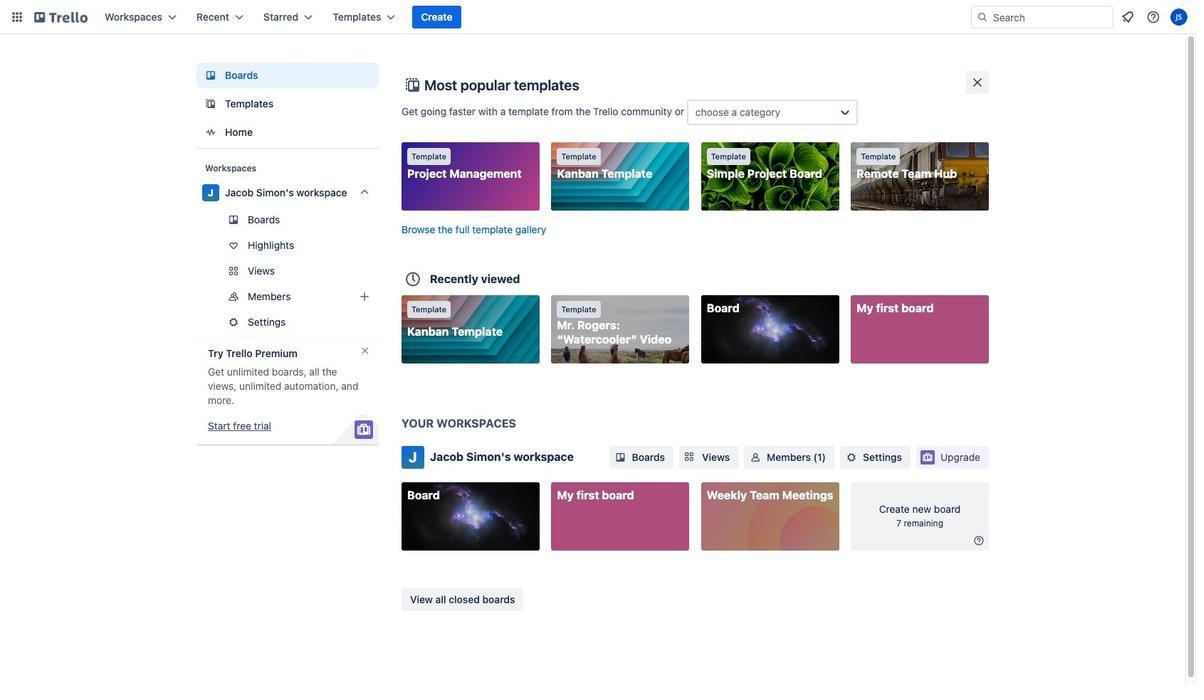 Task type: vqa. For each thing, say whether or not it's contained in the screenshot.
Switch to
no



Task type: locate. For each thing, give the bounding box(es) containing it.
board image
[[202, 67, 219, 84]]

back to home image
[[34, 6, 88, 28]]

template board image
[[202, 95, 219, 113]]

1 horizontal spatial sm image
[[845, 451, 859, 465]]

primary element
[[0, 0, 1196, 34]]

Search field
[[988, 6, 1113, 28]]

2 horizontal spatial sm image
[[972, 534, 986, 548]]

0 horizontal spatial sm image
[[749, 451, 763, 465]]

home image
[[202, 124, 219, 141]]

search image
[[977, 11, 988, 23]]

jacob simon (jacobsimon16) image
[[1171, 9, 1188, 26]]

open information menu image
[[1146, 10, 1161, 24]]

sm image
[[749, 451, 763, 465], [845, 451, 859, 465], [972, 534, 986, 548]]



Task type: describe. For each thing, give the bounding box(es) containing it.
add image
[[356, 288, 373, 305]]

sm image
[[614, 451, 628, 465]]

0 notifications image
[[1119, 9, 1136, 26]]



